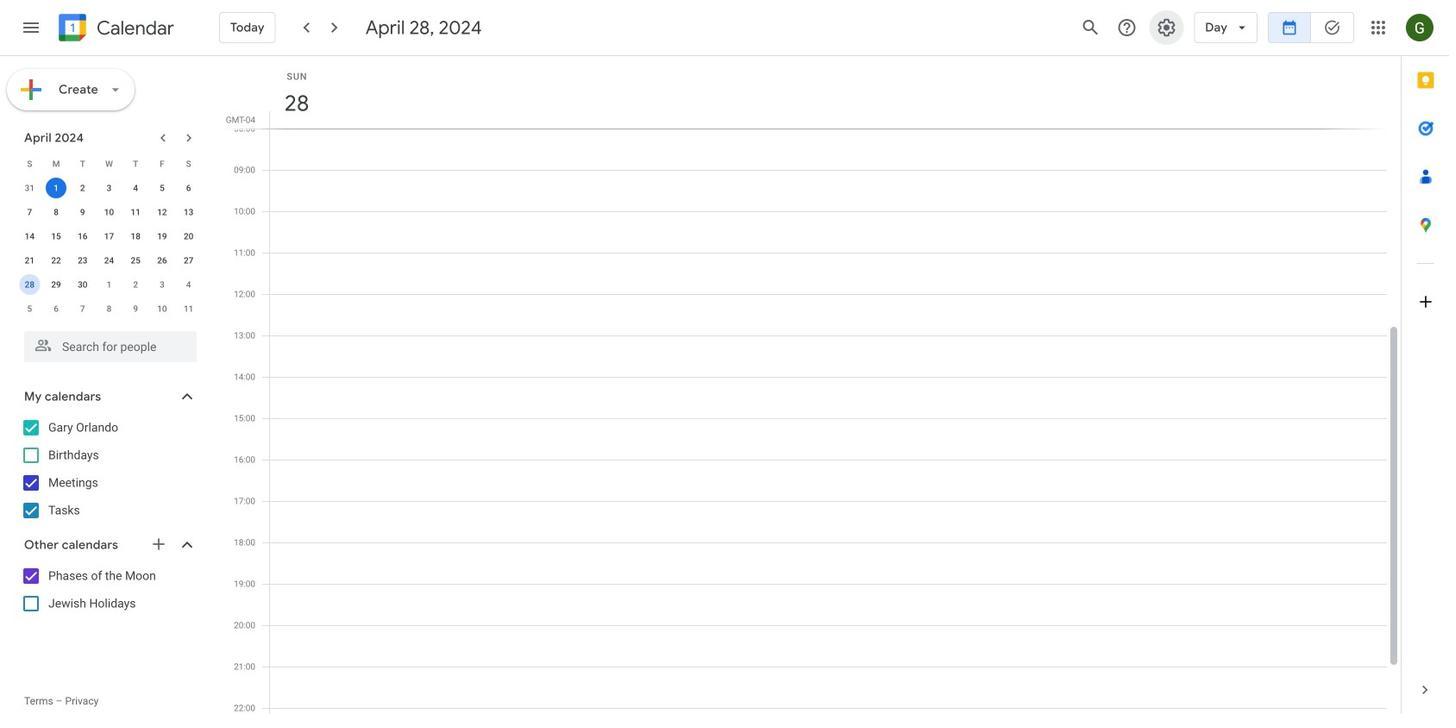 Task type: locate. For each thing, give the bounding box(es) containing it.
calendar element
[[55, 10, 174, 48]]

row group
[[16, 176, 202, 321]]

row up 17 element
[[16, 200, 202, 224]]

18 element
[[125, 226, 146, 247]]

5 row from the top
[[16, 249, 202, 273]]

column header
[[269, 56, 1388, 129]]

grid
[[221, 56, 1401, 715]]

20 element
[[178, 226, 199, 247]]

cell up 'may 5' element
[[16, 273, 43, 297]]

28 element
[[19, 274, 40, 295]]

row up 3 "element"
[[16, 152, 202, 176]]

25 element
[[125, 250, 146, 271]]

4 row from the top
[[16, 224, 202, 249]]

may 3 element
[[152, 274, 173, 295]]

may 1 element
[[99, 274, 120, 295]]

may 7 element
[[72, 299, 93, 319]]

main drawer image
[[21, 17, 41, 38]]

row down may 1 element
[[16, 297, 202, 321]]

cell
[[43, 176, 69, 200], [16, 273, 43, 297]]

21 element
[[19, 250, 40, 271]]

row down 24 element
[[16, 273, 202, 297]]

19 element
[[152, 226, 173, 247]]

6 row from the top
[[16, 273, 202, 297]]

may 6 element
[[46, 299, 67, 319]]

row up may 1 element
[[16, 249, 202, 273]]

16 element
[[72, 226, 93, 247]]

1 row from the top
[[16, 152, 202, 176]]

may 5 element
[[19, 299, 40, 319]]

None search field
[[0, 324, 214, 362]]

26 element
[[152, 250, 173, 271]]

27 element
[[178, 250, 199, 271]]

may 10 element
[[152, 299, 173, 319]]

my calendars list
[[3, 414, 214, 525]]

row
[[16, 152, 202, 176], [16, 176, 202, 200], [16, 200, 202, 224], [16, 224, 202, 249], [16, 249, 202, 273], [16, 273, 202, 297], [16, 297, 202, 321]]

29 element
[[46, 274, 67, 295]]

6 element
[[178, 178, 199, 198]]

Search for people text field
[[35, 331, 186, 362]]

1 vertical spatial cell
[[16, 273, 43, 297]]

tab list
[[1402, 56, 1450, 666]]

heading
[[93, 18, 174, 38]]

march 31 element
[[19, 178, 40, 198]]

may 11 element
[[178, 299, 199, 319]]

cell up 8 element at the left top of page
[[43, 176, 69, 200]]

row up 10 element
[[16, 176, 202, 200]]

row down 10 element
[[16, 224, 202, 249]]



Task type: describe. For each thing, give the bounding box(es) containing it.
23 element
[[72, 250, 93, 271]]

2 element
[[72, 178, 93, 198]]

may 4 element
[[178, 274, 199, 295]]

3 element
[[99, 178, 120, 198]]

9 element
[[72, 202, 93, 223]]

12 element
[[152, 202, 173, 223]]

add other calendars image
[[150, 536, 167, 553]]

other calendars list
[[3, 563, 214, 618]]

1, today element
[[46, 178, 67, 198]]

15 element
[[46, 226, 67, 247]]

may 2 element
[[125, 274, 146, 295]]

10 element
[[99, 202, 120, 223]]

3 row from the top
[[16, 200, 202, 224]]

24 element
[[99, 250, 120, 271]]

13 element
[[178, 202, 199, 223]]

may 9 element
[[125, 299, 146, 319]]

april 2024 grid
[[16, 152, 202, 321]]

17 element
[[99, 226, 120, 247]]

7 row from the top
[[16, 297, 202, 321]]

heading inside the calendar element
[[93, 18, 174, 38]]

7 element
[[19, 202, 40, 223]]

settings menu image
[[1157, 17, 1177, 38]]

30 element
[[72, 274, 93, 295]]

may 8 element
[[99, 299, 120, 319]]

0 vertical spatial cell
[[43, 176, 69, 200]]

8 element
[[46, 202, 67, 223]]

11 element
[[125, 202, 146, 223]]

14 element
[[19, 226, 40, 247]]

5 element
[[152, 178, 173, 198]]

2 row from the top
[[16, 176, 202, 200]]

4 element
[[125, 178, 146, 198]]

22 element
[[46, 250, 67, 271]]



Task type: vqa. For each thing, say whether or not it's contained in the screenshot.
October 2023
no



